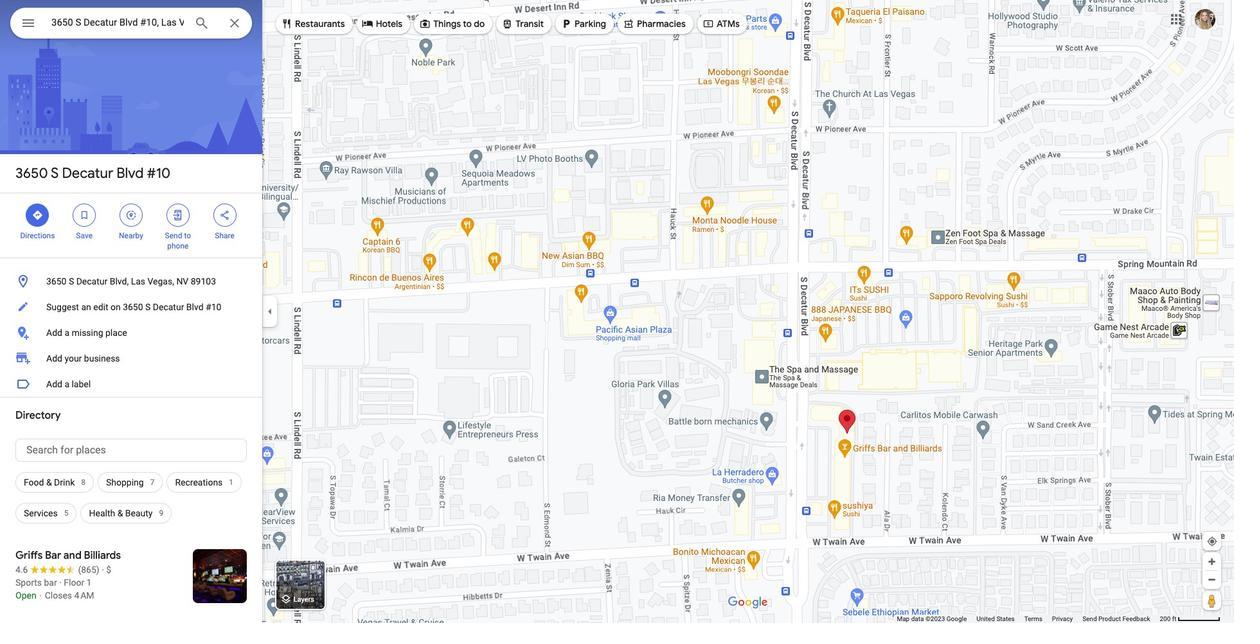 Task type: describe. For each thing, give the bounding box(es) containing it.

[[172, 208, 184, 222]]

blvd,
[[110, 276, 129, 287]]

send to phone
[[165, 231, 191, 251]]

none field inside 3650 s decatur blvd #10, las vegas, nv 89103 field
[[51, 15, 184, 30]]

a for missing
[[65, 328, 69, 338]]

· inside sports bar · floor 1 open ⋅ closes 4 am
[[59, 578, 62, 588]]

terms button
[[1024, 615, 1042, 623]]

map data ©2023 google
[[897, 616, 967, 623]]

label
[[72, 379, 91, 389]]

to inside send to phone
[[184, 231, 191, 240]]

privacy button
[[1052, 615, 1073, 623]]

parking
[[575, 18, 606, 30]]

recreations 1
[[175, 478, 233, 488]]


[[219, 208, 230, 222]]

add a label
[[46, 379, 91, 389]]

data
[[911, 616, 924, 623]]

product
[[1098, 616, 1121, 623]]

bar
[[44, 578, 57, 588]]

send for send product feedback
[[1082, 616, 1097, 623]]

4 am
[[74, 591, 94, 601]]

pharmacies
[[637, 18, 686, 30]]

show your location image
[[1206, 536, 1218, 548]]

· $
[[102, 565, 111, 575]]

edit
[[93, 302, 108, 312]]

3650 s decatur blvd #10
[[15, 165, 170, 183]]


[[21, 14, 36, 32]]


[[125, 208, 137, 222]]

1 horizontal spatial ·
[[102, 565, 104, 575]]

things
[[433, 18, 461, 30]]

s for 3650 s decatur blvd, las vegas, nv 89103
[[69, 276, 74, 287]]

a for label
[[65, 379, 69, 389]]

and
[[64, 550, 81, 562]]

add your business link
[[0, 346, 262, 371]]

add for add a label
[[46, 379, 62, 389]]

3650 s decatur blvd, las vegas, nv 89103
[[46, 276, 216, 287]]

place
[[105, 328, 127, 338]]

google
[[947, 616, 967, 623]]

beauty
[[125, 508, 153, 519]]

 search field
[[10, 8, 252, 41]]

⋅
[[39, 591, 43, 601]]

united states
[[976, 616, 1015, 623]]

 button
[[10, 8, 46, 41]]

3650 s decatur blvd #10 main content
[[0, 0, 262, 623]]


[[79, 208, 90, 222]]

7
[[150, 478, 155, 487]]

to inside  things to do
[[463, 18, 472, 30]]


[[560, 17, 572, 31]]

shopping
[[106, 478, 144, 488]]

 things to do
[[419, 17, 485, 31]]

suggest an edit on 3650 s decatur blvd #10
[[46, 302, 221, 312]]

5
[[64, 509, 68, 518]]

hotels
[[376, 18, 402, 30]]

zoom in image
[[1207, 557, 1217, 567]]

decatur for blvd
[[62, 165, 113, 183]]

nearby
[[119, 231, 143, 240]]

add for add your business
[[46, 353, 62, 364]]


[[281, 17, 292, 31]]

& for beauty
[[117, 508, 123, 519]]

billiards
[[84, 550, 121, 562]]


[[702, 17, 714, 31]]

collapse side panel image
[[263, 305, 277, 319]]

states
[[996, 616, 1015, 623]]

on
[[111, 302, 121, 312]]

health & beauty 9
[[89, 508, 163, 519]]

bar
[[45, 550, 61, 562]]

food & drink 8
[[24, 478, 85, 488]]

200 ft button
[[1160, 616, 1221, 623]]

 parking
[[560, 17, 606, 31]]

ft
[[1172, 616, 1176, 623]]

united states button
[[976, 615, 1015, 623]]

do
[[474, 18, 485, 30]]

89103
[[191, 276, 216, 287]]

3650 s decatur blvd, las vegas, nv 89103 button
[[0, 269, 262, 294]]

3650 for 3650 s decatur blvd #10
[[15, 165, 48, 183]]

directory
[[15, 409, 61, 422]]

phone
[[167, 242, 189, 251]]

business
[[84, 353, 120, 364]]

suggest an edit on 3650 s decatur blvd #10 button
[[0, 294, 262, 320]]

recreations
[[175, 478, 223, 488]]

shopping 7
[[106, 478, 155, 488]]

add a missing place button
[[0, 320, 262, 346]]

1 inside recreations 1
[[229, 478, 233, 487]]


[[419, 17, 431, 31]]



Task type: locate. For each thing, give the bounding box(es) containing it.
1 vertical spatial 3650
[[46, 276, 66, 287]]

send left "product"
[[1082, 616, 1097, 623]]

1 right recreations
[[229, 478, 233, 487]]

1 vertical spatial ·
[[59, 578, 62, 588]]

1 horizontal spatial to
[[463, 18, 472, 30]]

las
[[131, 276, 145, 287]]

1 a from the top
[[65, 328, 69, 338]]

s for 3650 s decatur blvd #10
[[51, 165, 59, 183]]

s inside button
[[69, 276, 74, 287]]

send up phone
[[165, 231, 182, 240]]

a left missing
[[65, 328, 69, 338]]

©2023
[[925, 616, 945, 623]]

decatur up  at left
[[62, 165, 113, 183]]

3650 inside button
[[46, 276, 66, 287]]

decatur up an
[[76, 276, 108, 287]]

none text field inside 3650 s decatur blvd #10 main content
[[15, 439, 247, 462]]

drink
[[54, 478, 75, 488]]

add a label button
[[0, 371, 262, 397]]

1 horizontal spatial &
[[117, 508, 123, 519]]

3650 S Decatur Blvd #10, Las Vegas, NV 89103 field
[[10, 8, 252, 39]]

decatur
[[62, 165, 113, 183], [76, 276, 108, 287], [153, 302, 184, 312]]

0 vertical spatial &
[[46, 478, 52, 488]]

3650 up suggest
[[46, 276, 66, 287]]

decatur inside button
[[76, 276, 108, 287]]

1 vertical spatial blvd
[[186, 302, 203, 312]]

 hotels
[[362, 17, 402, 31]]

2 vertical spatial s
[[145, 302, 151, 312]]

0 horizontal spatial &
[[46, 478, 52, 488]]

1 vertical spatial send
[[1082, 616, 1097, 623]]

add down suggest
[[46, 328, 62, 338]]

0 horizontal spatial to
[[184, 231, 191, 240]]

to up phone
[[184, 231, 191, 240]]

an
[[81, 302, 91, 312]]

#10
[[147, 165, 170, 183], [206, 302, 221, 312]]

0 vertical spatial #10
[[147, 165, 170, 183]]

google maps element
[[0, 0, 1234, 623]]

1 add from the top
[[46, 328, 62, 338]]

·
[[102, 565, 104, 575], [59, 578, 62, 588]]

4.6 stars 865 reviews image
[[15, 564, 99, 577]]

your
[[65, 353, 82, 364]]

terms
[[1024, 616, 1042, 623]]

send inside button
[[1082, 616, 1097, 623]]

share
[[215, 231, 235, 240]]

to left do
[[463, 18, 472, 30]]

send product feedback button
[[1082, 615, 1150, 623]]

2 a from the top
[[65, 379, 69, 389]]

2 vertical spatial decatur
[[153, 302, 184, 312]]

1 vertical spatial s
[[69, 276, 74, 287]]

send product feedback
[[1082, 616, 1150, 623]]

google account: michelle dermenjian  
(michelle.dermenjian@adept.ai) image
[[1195, 9, 1215, 29]]

1 horizontal spatial 1
[[229, 478, 233, 487]]

1 vertical spatial &
[[117, 508, 123, 519]]

& for drink
[[46, 478, 52, 488]]

blvd down 89103
[[186, 302, 203, 312]]

(865)
[[78, 565, 99, 575]]

1 vertical spatial #10
[[206, 302, 221, 312]]

actions for 3650 s decatur blvd #10 region
[[0, 193, 262, 258]]

3 add from the top
[[46, 379, 62, 389]]

add your business
[[46, 353, 120, 364]]

&
[[46, 478, 52, 488], [117, 508, 123, 519]]

1 horizontal spatial #10
[[206, 302, 221, 312]]

1 vertical spatial 1
[[87, 578, 92, 588]]

griffs
[[15, 550, 43, 562]]

add a missing place
[[46, 328, 127, 338]]


[[32, 208, 43, 222]]

3650 right "on"
[[123, 302, 143, 312]]

vegas,
[[147, 276, 174, 287]]

1 vertical spatial a
[[65, 379, 69, 389]]

services
[[24, 508, 58, 519]]

1 down (865)
[[87, 578, 92, 588]]

food
[[24, 478, 44, 488]]

1
[[229, 478, 233, 487], [87, 578, 92, 588]]

None field
[[51, 15, 184, 30]]

0 horizontal spatial send
[[165, 231, 182, 240]]

save
[[76, 231, 93, 240]]

· left price: inexpensive icon
[[102, 565, 104, 575]]


[[501, 17, 513, 31]]

open
[[15, 591, 36, 601]]

3650 for 3650 s decatur blvd, las vegas, nv 89103
[[46, 276, 66, 287]]

& right the food
[[46, 478, 52, 488]]

0 vertical spatial to
[[463, 18, 472, 30]]

services 5
[[24, 508, 68, 519]]

#10 up actions for 3650 s decatur blvd #10 region
[[147, 165, 170, 183]]

0 vertical spatial add
[[46, 328, 62, 338]]

2 vertical spatial add
[[46, 379, 62, 389]]

suggest
[[46, 302, 79, 312]]

1 horizontal spatial send
[[1082, 616, 1097, 623]]

 atms
[[702, 17, 740, 31]]

#10 down 89103
[[206, 302, 221, 312]]

0 vertical spatial decatur
[[62, 165, 113, 183]]

1 vertical spatial decatur
[[76, 276, 108, 287]]

closes
[[45, 591, 72, 601]]

add left your
[[46, 353, 62, 364]]

0 horizontal spatial #10
[[147, 165, 170, 183]]

directions
[[20, 231, 55, 240]]

sports
[[15, 578, 42, 588]]

blvd up 
[[116, 165, 144, 183]]

map
[[897, 616, 910, 623]]


[[623, 17, 634, 31]]

privacy
[[1052, 616, 1073, 623]]

0 vertical spatial 1
[[229, 478, 233, 487]]

0 horizontal spatial blvd
[[116, 165, 144, 183]]

s inside button
[[145, 302, 151, 312]]

None text field
[[15, 439, 247, 462]]

4.6
[[15, 565, 28, 575]]

show street view coverage image
[[1203, 591, 1221, 611]]

200 ft
[[1160, 616, 1176, 623]]

decatur inside button
[[153, 302, 184, 312]]

decatur down vegas,
[[153, 302, 184, 312]]

3650 inside button
[[123, 302, 143, 312]]

add for add a missing place
[[46, 328, 62, 338]]

& right health in the bottom left of the page
[[117, 508, 123, 519]]

blvd inside button
[[186, 302, 203, 312]]

zoom out image
[[1207, 575, 1217, 585]]

blvd
[[116, 165, 144, 183], [186, 302, 203, 312]]

griffs bar and billiards
[[15, 550, 121, 562]]

1 inside sports bar · floor 1 open ⋅ closes 4 am
[[87, 578, 92, 588]]

restaurants
[[295, 18, 345, 30]]

0 horizontal spatial s
[[51, 165, 59, 183]]

#10 inside button
[[206, 302, 221, 312]]

decatur for blvd,
[[76, 276, 108, 287]]

$
[[106, 565, 111, 575]]

footer
[[897, 615, 1160, 623]]

transit
[[516, 18, 544, 30]]

price: inexpensive image
[[106, 565, 111, 575]]

9
[[159, 509, 163, 518]]

0 vertical spatial blvd
[[116, 165, 144, 183]]

2 vertical spatial 3650
[[123, 302, 143, 312]]

a
[[65, 328, 69, 338], [65, 379, 69, 389]]

0 vertical spatial 3650
[[15, 165, 48, 183]]

1 horizontal spatial blvd
[[186, 302, 203, 312]]

3650 up 
[[15, 165, 48, 183]]

layers
[[294, 596, 314, 604]]

footer containing map data ©2023 google
[[897, 615, 1160, 623]]

0 horizontal spatial 1
[[87, 578, 92, 588]]

1 horizontal spatial s
[[69, 276, 74, 287]]

0 vertical spatial s
[[51, 165, 59, 183]]

footer inside "google maps" element
[[897, 615, 1160, 623]]

a left label
[[65, 379, 69, 389]]

atms
[[717, 18, 740, 30]]

 transit
[[501, 17, 544, 31]]

send
[[165, 231, 182, 240], [1082, 616, 1097, 623]]

1 vertical spatial add
[[46, 353, 62, 364]]

0 vertical spatial ·
[[102, 565, 104, 575]]

add
[[46, 328, 62, 338], [46, 353, 62, 364], [46, 379, 62, 389]]

· right bar
[[59, 578, 62, 588]]

s
[[51, 165, 59, 183], [69, 276, 74, 287], [145, 302, 151, 312]]

2 add from the top
[[46, 353, 62, 364]]

sports bar · floor 1 open ⋅ closes 4 am
[[15, 578, 94, 601]]

2 horizontal spatial s
[[145, 302, 151, 312]]

1 vertical spatial to
[[184, 231, 191, 240]]

united
[[976, 616, 995, 623]]

missing
[[72, 328, 103, 338]]

health
[[89, 508, 115, 519]]

3650
[[15, 165, 48, 183], [46, 276, 66, 287], [123, 302, 143, 312]]

0 vertical spatial a
[[65, 328, 69, 338]]

0 horizontal spatial ·
[[59, 578, 62, 588]]

send for send to phone
[[165, 231, 182, 240]]

send inside send to phone
[[165, 231, 182, 240]]

0 vertical spatial send
[[165, 231, 182, 240]]

8
[[81, 478, 85, 487]]

nv
[[176, 276, 188, 287]]

add left label
[[46, 379, 62, 389]]



Task type: vqa. For each thing, say whether or not it's contained in the screenshot.
min in 1 STOP 1 HR 59 MIN DFW
no



